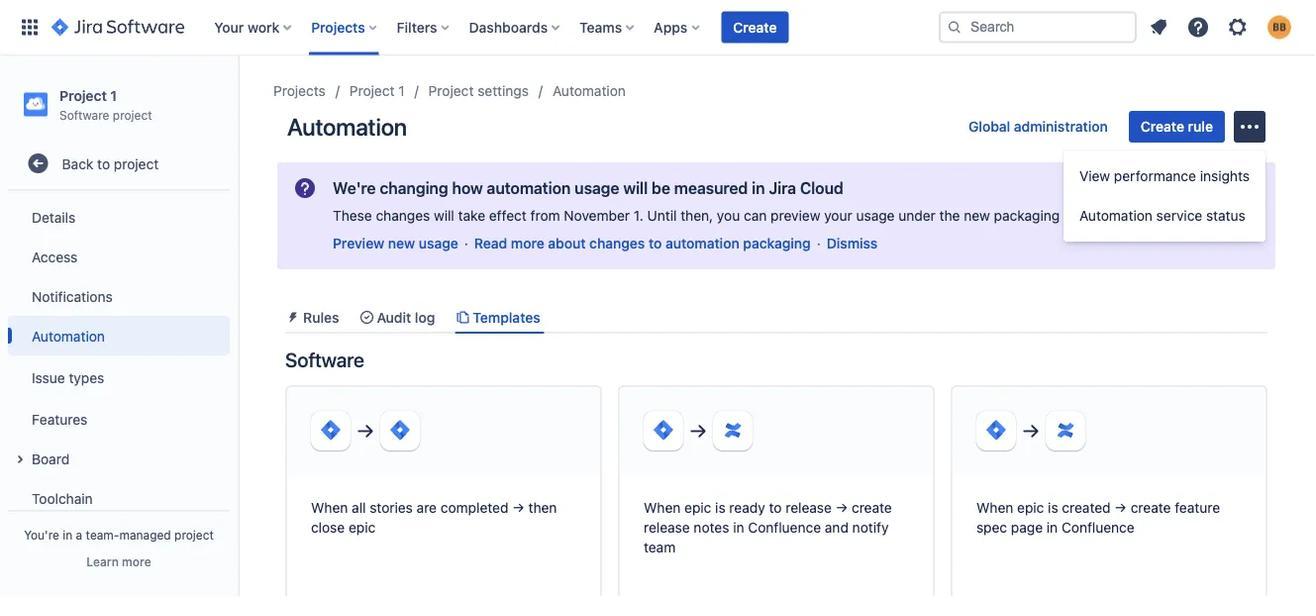 Task type: describe. For each thing, give the bounding box(es) containing it.
epic for page
[[1018, 500, 1045, 516]]

you
[[717, 208, 740, 224]]

jira
[[769, 179, 797, 198]]

0 vertical spatial more
[[511, 235, 545, 252]]

1 vertical spatial usage
[[857, 208, 895, 224]]

ready
[[730, 500, 766, 516]]

spec
[[977, 520, 1008, 536]]

audit log image
[[359, 310, 375, 326]]

all
[[352, 500, 366, 516]]

1 vertical spatial to
[[649, 235, 662, 252]]

project 1 software project
[[59, 87, 152, 122]]

access
[[32, 248, 78, 265]]

under
[[899, 208, 936, 224]]

view
[[1080, 168, 1111, 184]]

how
[[452, 179, 483, 198]]

rule
[[1189, 118, 1214, 135]]

notes
[[694, 520, 730, 536]]

these
[[333, 208, 372, 224]]

when epic is created → create feature spec page in confluence
[[977, 500, 1221, 536]]

projects for projects link on the left top of page
[[273, 83, 326, 99]]

→ inside when epic is created → create feature spec page in confluence
[[1115, 500, 1127, 516]]

back
[[62, 155, 93, 172]]

in inside when epic is ready to release → create release notes in confluence and notify team
[[733, 520, 745, 536]]

projects for the projects 'popup button'
[[311, 19, 365, 35]]

0 vertical spatial will
[[624, 179, 648, 198]]

when epic is ready to release → create release notes in confluence and notify team
[[644, 500, 892, 556]]

new inside we're changing how automation usage will be measured in jira cloud these changes will take effect from november 1. until then, you can preview your usage under the new packaging model.
[[964, 208, 991, 224]]

features
[[32, 411, 87, 427]]

cloud
[[800, 179, 844, 198]]

preview new usage · read more about changes to automation packaging · dismiss
[[333, 235, 878, 252]]

0 horizontal spatial will
[[434, 208, 455, 224]]

changes inside we're changing how automation usage will be measured in jira cloud these changes will take effect from november 1. until then, you can preview your usage under the new packaging model.
[[376, 208, 430, 224]]

create rule
[[1141, 118, 1214, 135]]

primary element
[[12, 0, 939, 55]]

search image
[[947, 19, 963, 35]]

completed
[[441, 500, 509, 516]]

toolchain
[[32, 490, 93, 507]]

can
[[744, 208, 767, 224]]

a
[[76, 528, 82, 542]]

issue types
[[32, 369, 104, 386]]

project 1 link
[[350, 79, 405, 103]]

automation down project 1 link
[[287, 113, 407, 141]]

expand image
[[8, 448, 32, 472]]

in left a
[[63, 528, 73, 542]]

in inside when epic is created → create feature spec page in confluence
[[1047, 520, 1058, 536]]

→ inside when all stories are completed → then close epic
[[512, 500, 525, 516]]

automation service status
[[1080, 208, 1246, 224]]

filters button
[[391, 11, 457, 43]]

settings image
[[1227, 15, 1250, 39]]

project settings link
[[429, 79, 529, 103]]

learn
[[87, 555, 119, 569]]

global administration
[[969, 118, 1109, 135]]

view performance insights button
[[1064, 157, 1266, 196]]

epic for release
[[685, 500, 712, 516]]

notifications image
[[1147, 15, 1171, 39]]

managed
[[119, 528, 171, 542]]

create rule button
[[1129, 111, 1226, 143]]

project settings
[[429, 83, 529, 99]]

teams button
[[574, 11, 642, 43]]

your
[[214, 19, 244, 35]]

Search field
[[939, 11, 1137, 43]]

are
[[417, 500, 437, 516]]

when for when epic is ready to release → create release notes in confluence and notify team
[[644, 500, 681, 516]]

your work button
[[208, 11, 299, 43]]

create inside when epic is ready to release → create release notes in confluence and notify team
[[852, 500, 892, 516]]

read
[[474, 235, 507, 252]]

team-
[[86, 528, 119, 542]]

board button
[[8, 439, 230, 479]]

confluence inside when epic is created → create feature spec page in confluence
[[1062, 520, 1135, 536]]

appswitcher icon image
[[18, 15, 42, 39]]

1 for project 1 software project
[[110, 87, 117, 104]]

notifications link
[[8, 277, 230, 316]]

until
[[648, 208, 677, 224]]

details link
[[8, 197, 230, 237]]

software inside project 1 software project
[[59, 108, 109, 122]]

dismiss
[[827, 235, 878, 252]]

close
[[311, 520, 345, 536]]

projects link
[[273, 79, 326, 103]]

1.
[[634, 208, 644, 224]]

team
[[644, 540, 676, 556]]

banner containing your work
[[0, 0, 1316, 55]]

notifications
[[32, 288, 113, 304]]

created
[[1063, 500, 1111, 516]]

take
[[458, 208, 486, 224]]

be
[[652, 179, 671, 198]]

dashboards
[[469, 19, 548, 35]]

issue
[[32, 369, 65, 386]]

to inside when epic is ready to release → create release notes in confluence and notify team
[[769, 500, 782, 516]]

1 horizontal spatial usage
[[575, 179, 620, 198]]

features link
[[8, 399, 230, 439]]

audit
[[377, 309, 411, 325]]

tab list containing rules
[[277, 301, 1276, 334]]

1 vertical spatial automation
[[666, 235, 740, 252]]

is for ready
[[715, 500, 726, 516]]

project for project 1
[[350, 83, 395, 99]]

when epic is created → create feature spec page in confluence link
[[951, 386, 1268, 597]]

global administration link
[[957, 111, 1120, 143]]

when epic is ready to release → create release notes in confluence and notify team link
[[618, 386, 935, 597]]

types
[[69, 369, 104, 386]]

and
[[825, 520, 849, 536]]

then,
[[681, 208, 713, 224]]

automation inside button
[[1080, 208, 1153, 224]]

administration
[[1014, 118, 1109, 135]]

page
[[1011, 520, 1043, 536]]

project 1
[[350, 83, 405, 99]]

in inside we're changing how automation usage will be measured in jira cloud these changes will take effect from november 1. until then, you can preview your usage under the new packaging model.
[[752, 179, 765, 198]]



Task type: locate. For each thing, give the bounding box(es) containing it.
0 horizontal spatial confluence
[[748, 520, 821, 536]]

more down managed
[[122, 555, 151, 569]]

is inside when epic is ready to release → create release notes in confluence and notify team
[[715, 500, 726, 516]]

preview
[[771, 208, 821, 224]]

release
[[786, 500, 832, 516], [644, 520, 690, 536]]

to right back
[[97, 155, 110, 172]]

usage up november
[[575, 179, 620, 198]]

usage down take
[[419, 235, 459, 252]]

automation down teams
[[553, 83, 626, 99]]

packaging
[[994, 208, 1060, 224], [743, 235, 811, 252]]

0 vertical spatial usage
[[575, 179, 620, 198]]

create button
[[722, 11, 789, 43]]

0 horizontal spatial create
[[733, 19, 777, 35]]

0 horizontal spatial create
[[852, 500, 892, 516]]

3 → from the left
[[1115, 500, 1127, 516]]

project inside project 1 software project
[[113, 108, 152, 122]]

when up team
[[644, 500, 681, 516]]

1 when from the left
[[311, 500, 348, 516]]

1 is from the left
[[715, 500, 726, 516]]

performance
[[1115, 168, 1197, 184]]

0 vertical spatial create
[[733, 19, 777, 35]]

1 horizontal spatial release
[[786, 500, 832, 516]]

→
[[512, 500, 525, 516], [836, 500, 848, 516], [1115, 500, 1127, 516]]

1 down filters
[[399, 83, 405, 99]]

0 horizontal spatial automation link
[[8, 316, 230, 356]]

dashboards button
[[463, 11, 568, 43]]

will left take
[[434, 208, 455, 224]]

1 vertical spatial changes
[[590, 235, 645, 252]]

0 horizontal spatial →
[[512, 500, 525, 516]]

when for when all stories are completed → then close epic
[[311, 500, 348, 516]]

2 horizontal spatial →
[[1115, 500, 1127, 516]]

1 horizontal spatial automation link
[[553, 79, 626, 103]]

→ up and
[[836, 500, 848, 516]]

1 vertical spatial project
[[114, 155, 159, 172]]

templates
[[473, 309, 541, 325]]

automation inside we're changing how automation usage will be measured in jira cloud these changes will take effect from november 1. until then, you can preview your usage under the new packaging model.
[[487, 179, 571, 198]]

0 horizontal spatial epic
[[349, 520, 376, 536]]

0 vertical spatial project
[[113, 108, 152, 122]]

changes up preview new usage 'button'
[[376, 208, 430, 224]]

model.
[[1064, 208, 1107, 224]]

create inside button
[[1141, 118, 1185, 135]]

is up notes
[[715, 500, 726, 516]]

filters
[[397, 19, 437, 35]]

when all stories are completed → then close epic link
[[285, 386, 602, 597]]

2 horizontal spatial when
[[977, 500, 1014, 516]]

2 horizontal spatial to
[[769, 500, 782, 516]]

will
[[624, 179, 648, 198], [434, 208, 455, 224]]

new
[[964, 208, 991, 224], [388, 235, 415, 252]]

0 horizontal spatial project
[[59, 87, 107, 104]]

create inside when epic is created → create feature spec page in confluence
[[1131, 500, 1172, 516]]

epic up page
[[1018, 500, 1045, 516]]

2 horizontal spatial usage
[[857, 208, 895, 224]]

project inside project 1 software project
[[59, 87, 107, 104]]

confluence inside when epic is ready to release → create release notes in confluence and notify team
[[748, 520, 821, 536]]

insights
[[1201, 168, 1250, 184]]

is
[[715, 500, 726, 516], [1048, 500, 1059, 516]]

release up team
[[644, 520, 690, 536]]

from
[[531, 208, 560, 224]]

group containing view performance insights
[[1064, 151, 1266, 242]]

automation link up types
[[8, 316, 230, 356]]

confluence
[[748, 520, 821, 536], [1062, 520, 1135, 536]]

usage up dismiss
[[857, 208, 895, 224]]

2 vertical spatial to
[[769, 500, 782, 516]]

2 is from the left
[[1048, 500, 1059, 516]]

1 vertical spatial packaging
[[743, 235, 811, 252]]

when inside when all stories are completed → then close epic
[[311, 500, 348, 516]]

1 vertical spatial new
[[388, 235, 415, 252]]

projects inside 'popup button'
[[311, 19, 365, 35]]

0 horizontal spatial packaging
[[743, 235, 811, 252]]

changes
[[376, 208, 430, 224], [590, 235, 645, 252]]

1 horizontal spatial is
[[1048, 500, 1059, 516]]

log
[[415, 309, 435, 325]]

rules image
[[285, 310, 301, 326]]

packaging down preview
[[743, 235, 811, 252]]

help image
[[1187, 15, 1211, 39]]

back to project
[[62, 155, 159, 172]]

0 horizontal spatial more
[[122, 555, 151, 569]]

1 → from the left
[[512, 500, 525, 516]]

project for project settings
[[429, 83, 474, 99]]

project inside 'link'
[[429, 83, 474, 99]]

0 horizontal spatial group
[[8, 191, 230, 564]]

software down rules
[[285, 348, 364, 371]]

software up back
[[59, 108, 109, 122]]

in right page
[[1047, 520, 1058, 536]]

settings
[[478, 83, 529, 99]]

0 vertical spatial automation
[[487, 179, 571, 198]]

project
[[350, 83, 395, 99], [429, 83, 474, 99], [59, 87, 107, 104]]

you're
[[24, 528, 59, 542]]

automation down notifications
[[32, 328, 105, 344]]

0 vertical spatial to
[[97, 155, 110, 172]]

epic inside when epic is created → create feature spec page in confluence
[[1018, 500, 1045, 516]]

epic inside when epic is ready to release → create release notes in confluence and notify team
[[685, 500, 712, 516]]

to right ready
[[769, 500, 782, 516]]

apps button
[[648, 11, 708, 43]]

1 horizontal spatial new
[[964, 208, 991, 224]]

projects right the sidebar navigation image
[[273, 83, 326, 99]]

0 horizontal spatial to
[[97, 155, 110, 172]]

dismiss button
[[827, 234, 878, 254]]

service
[[1157, 208, 1203, 224]]

1
[[399, 83, 405, 99], [110, 87, 117, 104]]

0 horizontal spatial automation
[[487, 179, 571, 198]]

audit log
[[377, 309, 435, 325]]

2 → from the left
[[836, 500, 848, 516]]

2 create from the left
[[1131, 500, 1172, 516]]

status
[[1207, 208, 1246, 224]]

create left rule
[[1141, 118, 1185, 135]]

0 horizontal spatial is
[[715, 500, 726, 516]]

project right managed
[[174, 528, 214, 542]]

new right 'the'
[[964, 208, 991, 224]]

your work
[[214, 19, 280, 35]]

is for created
[[1048, 500, 1059, 516]]

epic inside when all stories are completed → then close epic
[[349, 520, 376, 536]]

2 horizontal spatial project
[[429, 83, 474, 99]]

create
[[852, 500, 892, 516], [1131, 500, 1172, 516]]

1 vertical spatial release
[[644, 520, 690, 536]]

when up close
[[311, 500, 348, 516]]

in left jira
[[752, 179, 765, 198]]

usage
[[575, 179, 620, 198], [857, 208, 895, 224], [419, 235, 459, 252]]

1 inside project 1 software project
[[110, 87, 117, 104]]

when inside when epic is created → create feature spec page in confluence
[[977, 500, 1014, 516]]

1 horizontal spatial project
[[350, 83, 395, 99]]

1 horizontal spatial epic
[[685, 500, 712, 516]]

learn more button
[[87, 554, 151, 570]]

view performance insights
[[1080, 168, 1250, 184]]

board
[[32, 451, 70, 467]]

0 vertical spatial projects
[[311, 19, 365, 35]]

you're in a team-managed project
[[24, 528, 214, 542]]

more
[[511, 235, 545, 252], [122, 555, 151, 569]]

→ inside when epic is ready to release → create release notes in confluence and notify team
[[836, 500, 848, 516]]

tab list
[[277, 301, 1276, 334]]

details
[[32, 209, 76, 225]]

when for when epic is created → create feature spec page in confluence
[[977, 500, 1014, 516]]

0 vertical spatial automation link
[[553, 79, 626, 103]]

to down until
[[649, 235, 662, 252]]

project up back to project link
[[113, 108, 152, 122]]

1 · from the left
[[464, 235, 468, 252]]

0 horizontal spatial 1
[[110, 87, 117, 104]]

2 confluence from the left
[[1062, 520, 1135, 536]]

work
[[248, 19, 280, 35]]

automation down then,
[[666, 235, 740, 252]]

packaging inside we're changing how automation usage will be measured in jira cloud these changes will take effect from november 1. until then, you can preview your usage under the new packaging model.
[[994, 208, 1060, 224]]

1 vertical spatial projects
[[273, 83, 326, 99]]

preview new usage button
[[333, 234, 459, 254]]

1 vertical spatial will
[[434, 208, 455, 224]]

group containing details
[[8, 191, 230, 564]]

rules
[[303, 309, 339, 325]]

read more about changes to automation packaging button
[[474, 234, 811, 254]]

project up back
[[59, 87, 107, 104]]

0 vertical spatial software
[[59, 108, 109, 122]]

your profile and settings image
[[1268, 15, 1292, 39]]

0 horizontal spatial new
[[388, 235, 415, 252]]

when inside when epic is ready to release → create release notes in confluence and notify team
[[644, 500, 681, 516]]

1 confluence from the left
[[748, 520, 821, 536]]

then
[[529, 500, 557, 516]]

automation inside automation link
[[32, 328, 105, 344]]

apps
[[654, 19, 688, 35]]

0 horizontal spatial when
[[311, 500, 348, 516]]

1 horizontal spatial changes
[[590, 235, 645, 252]]

1 horizontal spatial create
[[1141, 118, 1185, 135]]

1 horizontal spatial 1
[[399, 83, 405, 99]]

2 when from the left
[[644, 500, 681, 516]]

create inside button
[[733, 19, 777, 35]]

create left feature
[[1131, 500, 1172, 516]]

1 vertical spatial create
[[1141, 118, 1185, 135]]

changing
[[380, 179, 448, 198]]

toolchain link
[[8, 479, 230, 518]]

0 vertical spatial new
[[964, 208, 991, 224]]

2 · from the left
[[817, 235, 821, 252]]

0 vertical spatial release
[[786, 500, 832, 516]]

we're changing how automation usage will be measured in jira cloud these changes will take effect from november 1. until then, you can preview your usage under the new packaging model.
[[333, 179, 1107, 224]]

1 up back to project
[[110, 87, 117, 104]]

automation link
[[553, 79, 626, 103], [8, 316, 230, 356]]

project left settings
[[429, 83, 474, 99]]

access link
[[8, 237, 230, 277]]

create up notify
[[852, 500, 892, 516]]

changes down november
[[590, 235, 645, 252]]

software
[[59, 108, 109, 122], [285, 348, 364, 371]]

stories
[[370, 500, 413, 516]]

1 horizontal spatial packaging
[[994, 208, 1060, 224]]

november
[[564, 208, 630, 224]]

create
[[733, 19, 777, 35], [1141, 118, 1185, 135]]

automation link for project settings
[[553, 79, 626, 103]]

is left created
[[1048, 500, 1059, 516]]

packaging left 'model.'
[[994, 208, 1060, 224]]

group
[[1064, 151, 1266, 242], [8, 191, 230, 564]]

1 horizontal spatial more
[[511, 235, 545, 252]]

learn more
[[87, 555, 151, 569]]

automation service status button
[[1064, 196, 1266, 236]]

we're
[[333, 179, 376, 198]]

3 when from the left
[[977, 500, 1014, 516]]

0 horizontal spatial software
[[59, 108, 109, 122]]

when up spec
[[977, 500, 1014, 516]]

1 horizontal spatial create
[[1131, 500, 1172, 516]]

→ right created
[[1115, 500, 1127, 516]]

2 vertical spatial usage
[[419, 235, 459, 252]]

2 horizontal spatial epic
[[1018, 500, 1045, 516]]

1 vertical spatial automation link
[[8, 316, 230, 356]]

confluence down created
[[1062, 520, 1135, 536]]

projects right the work
[[311, 19, 365, 35]]

1 horizontal spatial software
[[285, 348, 364, 371]]

epic
[[685, 500, 712, 516], [1018, 500, 1045, 516], [349, 520, 376, 536]]

1 horizontal spatial when
[[644, 500, 681, 516]]

1 horizontal spatial confluence
[[1062, 520, 1135, 536]]

1 horizontal spatial to
[[649, 235, 662, 252]]

automation up from on the top
[[487, 179, 571, 198]]

effect
[[489, 208, 527, 224]]

issue types link
[[8, 356, 230, 399]]

when all stories are completed → then close epic
[[311, 500, 557, 536]]

· left the read
[[464, 235, 468, 252]]

automation down the view
[[1080, 208, 1153, 224]]

back to project link
[[8, 144, 230, 183]]

project up details link
[[114, 155, 159, 172]]

· left dismiss
[[817, 235, 821, 252]]

1 horizontal spatial group
[[1064, 151, 1266, 242]]

project
[[113, 108, 152, 122], [114, 155, 159, 172], [174, 528, 214, 542]]

sidebar navigation image
[[216, 79, 260, 119]]

0 vertical spatial packaging
[[994, 208, 1060, 224]]

will left the be
[[624, 179, 648, 198]]

in down ready
[[733, 520, 745, 536]]

jira software image
[[52, 15, 185, 39], [52, 15, 185, 39]]

0 horizontal spatial changes
[[376, 208, 430, 224]]

more down from on the top
[[511, 235, 545, 252]]

1 vertical spatial software
[[285, 348, 364, 371]]

templates image
[[455, 310, 471, 326]]

your
[[825, 208, 853, 224]]

automation link for notifications
[[8, 316, 230, 356]]

1 horizontal spatial ·
[[817, 235, 821, 252]]

1 horizontal spatial automation
[[666, 235, 740, 252]]

1 horizontal spatial will
[[624, 179, 648, 198]]

new right the preview
[[388, 235, 415, 252]]

→ left then
[[512, 500, 525, 516]]

create for create rule
[[1141, 118, 1185, 135]]

feature
[[1175, 500, 1221, 516]]

project down the projects 'popup button'
[[350, 83, 395, 99]]

is inside when epic is created → create feature spec page in confluence
[[1048, 500, 1059, 516]]

create for create
[[733, 19, 777, 35]]

automation link down teams
[[553, 79, 626, 103]]

1 for project 1
[[399, 83, 405, 99]]

epic up notes
[[685, 500, 712, 516]]

create right apps dropdown button
[[733, 19, 777, 35]]

release up and
[[786, 500, 832, 516]]

1 vertical spatial more
[[122, 555, 151, 569]]

0 horizontal spatial release
[[644, 520, 690, 536]]

0 horizontal spatial ·
[[464, 235, 468, 252]]

1 horizontal spatial →
[[836, 500, 848, 516]]

2 vertical spatial project
[[174, 528, 214, 542]]

0 horizontal spatial usage
[[419, 235, 459, 252]]

epic down all
[[349, 520, 376, 536]]

confluence down ready
[[748, 520, 821, 536]]

more inside button
[[122, 555, 151, 569]]

0 vertical spatial changes
[[376, 208, 430, 224]]

1 create from the left
[[852, 500, 892, 516]]

preview
[[333, 235, 385, 252]]

teams
[[580, 19, 622, 35]]

banner
[[0, 0, 1316, 55]]

actions image
[[1238, 115, 1262, 139]]



Task type: vqa. For each thing, say whether or not it's contained in the screenshot.
the rightmost more
yes



